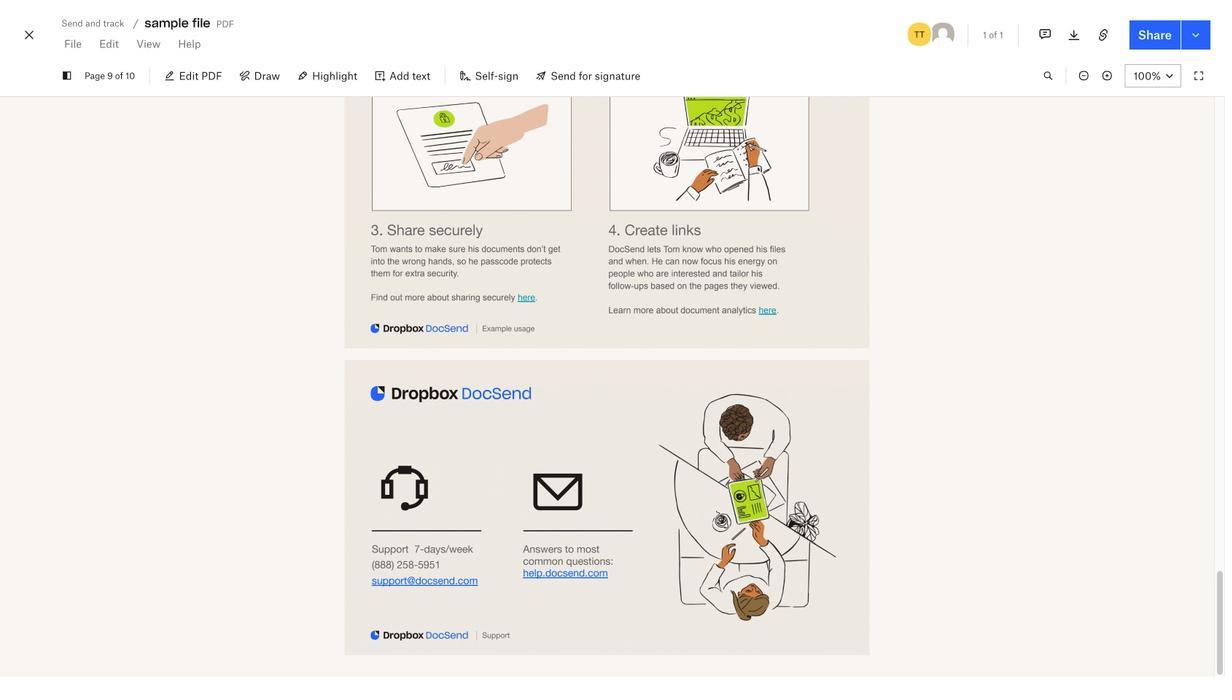 Task type: vqa. For each thing, say whether or not it's contained in the screenshot.
sample file.pdf image
yes



Task type: locate. For each thing, give the bounding box(es) containing it.
1 vertical spatial sample file.pdf image
[[345, 360, 870, 656]]

0 vertical spatial sample file.pdf image
[[345, 53, 870, 349]]

sample file.pdf image
[[345, 53, 870, 349], [345, 360, 870, 656]]

close image
[[20, 23, 38, 47]]



Task type: describe. For each thing, give the bounding box(es) containing it.
2 sample file.pdf image from the top
[[345, 360, 870, 656]]

1 sample file.pdf image from the top
[[345, 53, 870, 349]]



